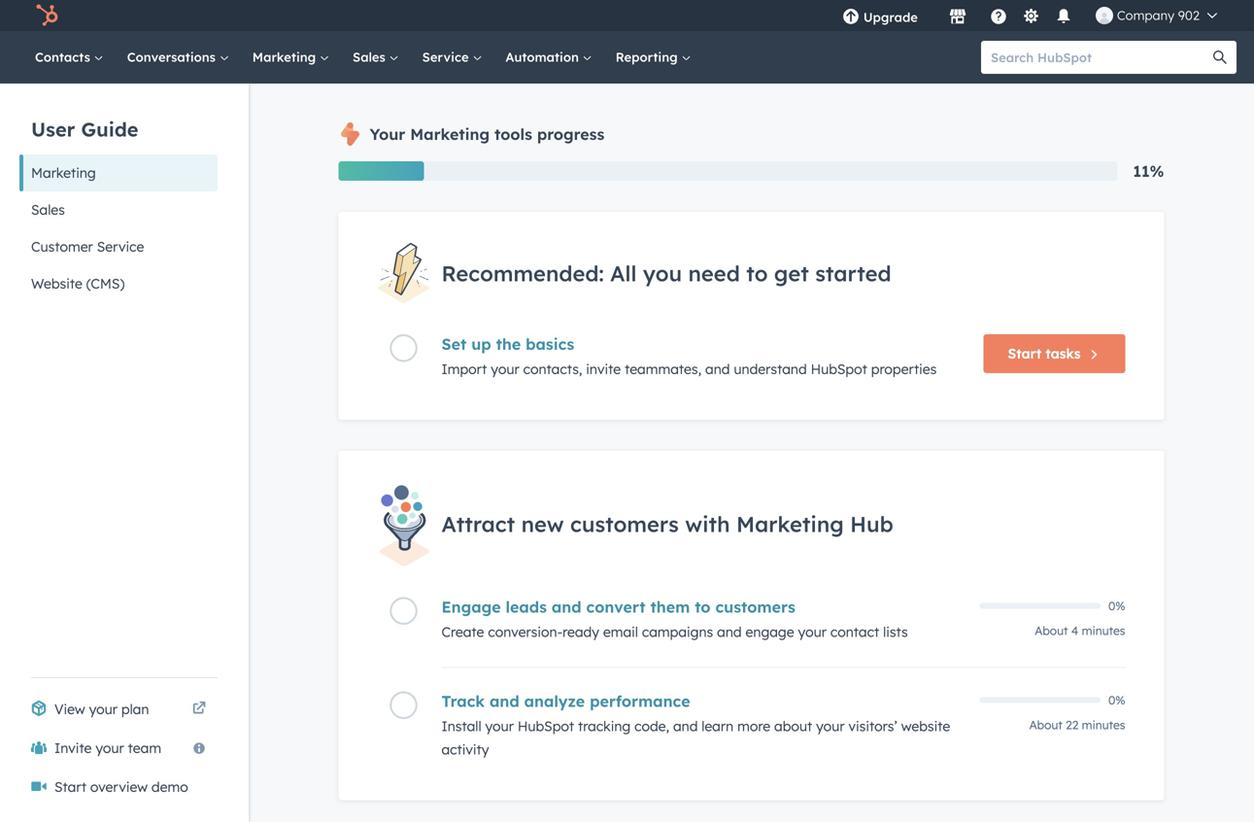 Task type: locate. For each thing, give the bounding box(es) containing it.
0 horizontal spatial sales
[[31, 201, 65, 218]]

import
[[442, 361, 487, 378]]

invite your team button
[[19, 729, 218, 768]]

0 horizontal spatial to
[[695, 597, 711, 617]]

user
[[31, 117, 75, 141]]

and right track on the left
[[490, 692, 520, 711]]

website
[[902, 718, 951, 735]]

1 horizontal spatial hubspot
[[811, 361, 868, 378]]

hubspot
[[811, 361, 868, 378], [518, 718, 575, 735]]

start down invite
[[54, 779, 87, 796]]

1 horizontal spatial start
[[1008, 345, 1042, 362]]

customers right new
[[571, 511, 679, 538]]

to right them
[[695, 597, 711, 617]]

tracking
[[578, 718, 631, 735]]

start for start overview demo
[[54, 779, 87, 796]]

automation link
[[494, 31, 604, 84]]

customers up engage
[[716, 597, 796, 617]]

service link
[[411, 31, 494, 84]]

marketplaces image
[[950, 9, 967, 26]]

minutes
[[1082, 623, 1126, 638], [1082, 718, 1126, 732]]

1 0% from the top
[[1109, 599, 1126, 613]]

with
[[685, 511, 730, 538]]

your left team
[[96, 740, 124, 757]]

about left the 4
[[1035, 623, 1069, 638]]

about
[[1035, 623, 1069, 638], [1030, 718, 1063, 732]]

tasks
[[1046, 345, 1081, 362]]

1 vertical spatial to
[[695, 597, 711, 617]]

about for engage leads and convert them to customers
[[1035, 623, 1069, 638]]

analyze
[[525, 692, 585, 711]]

0 horizontal spatial hubspot
[[518, 718, 575, 735]]

1 minutes from the top
[[1082, 623, 1126, 638]]

and
[[706, 361, 730, 378], [552, 597, 582, 617], [717, 623, 742, 640], [490, 692, 520, 711], [674, 718, 698, 735]]

customer service button
[[19, 228, 218, 265]]

conversion-
[[488, 623, 563, 640]]

0 vertical spatial hubspot
[[811, 361, 868, 378]]

help button
[[983, 0, 1016, 31]]

view your plan link
[[19, 690, 218, 729]]

engage
[[442, 597, 501, 617]]

your
[[491, 361, 520, 378], [799, 623, 827, 640], [89, 701, 118, 718], [486, 718, 514, 735], [817, 718, 845, 735], [96, 740, 124, 757]]

upgrade
[[864, 9, 918, 25]]

1 vertical spatial about
[[1030, 718, 1063, 732]]

start left tasks
[[1008, 345, 1042, 362]]

sales link
[[341, 31, 411, 84]]

view your plan
[[54, 701, 149, 718]]

customers inside engage leads and convert them to customers create conversion-ready email campaigns and engage your contact lists
[[716, 597, 796, 617]]

contacts,
[[524, 361, 583, 378]]

sales
[[353, 49, 389, 65], [31, 201, 65, 218]]

demo
[[152, 779, 188, 796]]

2 minutes from the top
[[1082, 718, 1126, 732]]

0 horizontal spatial service
[[97, 238, 144, 255]]

minutes right 22
[[1082, 718, 1126, 732]]

sales up your
[[353, 49, 389, 65]]

(cms)
[[86, 275, 125, 292]]

invite
[[54, 740, 92, 757]]

0 vertical spatial start
[[1008, 345, 1042, 362]]

0% up 'about 4 minutes'
[[1109, 599, 1126, 613]]

1 vertical spatial sales
[[31, 201, 65, 218]]

progress
[[537, 124, 605, 144]]

your inside button
[[96, 740, 124, 757]]

install
[[442, 718, 482, 735]]

1 horizontal spatial sales
[[353, 49, 389, 65]]

1 vertical spatial minutes
[[1082, 718, 1126, 732]]

0 vertical spatial minutes
[[1082, 623, 1126, 638]]

service down sales button at the top of the page
[[97, 238, 144, 255]]

to
[[747, 260, 768, 287], [695, 597, 711, 617]]

and down set up the basics button
[[706, 361, 730, 378]]

0 horizontal spatial start
[[54, 779, 87, 796]]

visitors'
[[849, 718, 898, 735]]

set up the basics import your contacts, invite teammates, and understand hubspot properties
[[442, 335, 937, 378]]

and down track and analyze performance button
[[674, 718, 698, 735]]

hubspot inside set up the basics import your contacts, invite teammates, and understand hubspot properties
[[811, 361, 868, 378]]

your right about
[[817, 718, 845, 735]]

start overview demo
[[54, 779, 188, 796]]

marketing button
[[19, 155, 218, 191]]

0 vertical spatial about
[[1035, 623, 1069, 638]]

marketing inside marketing button
[[31, 164, 96, 181]]

marketing left sales link
[[253, 49, 320, 65]]

user guide
[[31, 117, 139, 141]]

conversations link
[[115, 31, 241, 84]]

902
[[1179, 7, 1200, 23]]

minutes right the 4
[[1082, 623, 1126, 638]]

0% up about 22 minutes
[[1109, 693, 1126, 708]]

menu
[[829, 0, 1232, 31]]

start tasks button
[[984, 335, 1126, 373]]

1 vertical spatial customers
[[716, 597, 796, 617]]

service
[[422, 49, 473, 65], [97, 238, 144, 255]]

customers
[[571, 511, 679, 538], [716, 597, 796, 617]]

0 vertical spatial 0%
[[1109, 599, 1126, 613]]

search button
[[1204, 41, 1237, 74]]

about left 22
[[1030, 718, 1063, 732]]

and up 'ready' at the left bottom of the page
[[552, 597, 582, 617]]

contacts link
[[23, 31, 115, 84]]

tools
[[495, 124, 533, 144]]

1 vertical spatial start
[[54, 779, 87, 796]]

sales up customer at left top
[[31, 201, 65, 218]]

user guide views element
[[19, 84, 218, 302]]

hubspot down the analyze
[[518, 718, 575, 735]]

0 vertical spatial to
[[747, 260, 768, 287]]

set
[[442, 335, 467, 354]]

mateo roberts image
[[1096, 7, 1114, 24]]

to inside engage leads and convert them to customers create conversion-ready email campaigns and engage your contact lists
[[695, 597, 711, 617]]

1 vertical spatial 0%
[[1109, 693, 1126, 708]]

1 vertical spatial service
[[97, 238, 144, 255]]

1 horizontal spatial to
[[747, 260, 768, 287]]

company
[[1118, 7, 1175, 23]]

engage leads and convert them to customers create conversion-ready email campaigns and engage your contact lists
[[442, 597, 909, 640]]

settings image
[[1023, 8, 1040, 26]]

link opens in a new window image
[[192, 698, 206, 721], [192, 703, 206, 716]]

to left get
[[747, 260, 768, 287]]

contacts
[[35, 49, 94, 65]]

start for start tasks
[[1008, 345, 1042, 362]]

track and analyze performance install your hubspot tracking code, and learn more about your visitors' website activity
[[442, 692, 951, 758]]

more
[[738, 718, 771, 735]]

started
[[816, 260, 892, 287]]

hubspot image
[[35, 4, 58, 27]]

service inside button
[[97, 238, 144, 255]]

convert
[[587, 597, 646, 617]]

view
[[54, 701, 85, 718]]

1 vertical spatial hubspot
[[518, 718, 575, 735]]

sales inside button
[[31, 201, 65, 218]]

1 horizontal spatial customers
[[716, 597, 796, 617]]

conversations
[[127, 49, 219, 65]]

email
[[603, 623, 639, 640]]

2 0% from the top
[[1109, 693, 1126, 708]]

website
[[31, 275, 83, 292]]

about 22 minutes
[[1030, 718, 1126, 732]]

1 horizontal spatial service
[[422, 49, 473, 65]]

about 4 minutes
[[1035, 623, 1126, 638]]

0% for engage leads and convert them to customers
[[1109, 599, 1126, 613]]

start inside button
[[1008, 345, 1042, 362]]

hubspot left properties
[[811, 361, 868, 378]]

0%
[[1109, 599, 1126, 613], [1109, 693, 1126, 708]]

menu item
[[932, 0, 936, 31]]

track and analyze performance button
[[442, 692, 969, 711]]

your down the
[[491, 361, 520, 378]]

0 horizontal spatial customers
[[571, 511, 679, 538]]

service right sales link
[[422, 49, 473, 65]]

contact
[[831, 623, 880, 640]]

marketing down user
[[31, 164, 96, 181]]

your right engage
[[799, 623, 827, 640]]



Task type: vqa. For each thing, say whether or not it's contained in the screenshot.
'lists'
yes



Task type: describe. For each thing, give the bounding box(es) containing it.
the
[[496, 335, 521, 354]]

properties
[[872, 361, 937, 378]]

your marketing tools progress
[[370, 124, 605, 144]]

about
[[775, 718, 813, 735]]

22
[[1066, 718, 1079, 732]]

marketing left hub
[[737, 511, 844, 538]]

teammates,
[[625, 361, 702, 378]]

engage
[[746, 623, 795, 640]]

and inside set up the basics import your contacts, invite teammates, and understand hubspot properties
[[706, 361, 730, 378]]

0% for track and analyze performance
[[1109, 693, 1126, 708]]

notifications button
[[1048, 0, 1081, 31]]

you
[[643, 260, 682, 287]]

menu containing company 902
[[829, 0, 1232, 31]]

company 902
[[1118, 7, 1200, 23]]

reporting
[[616, 49, 682, 65]]

help image
[[990, 9, 1008, 26]]

your right install
[[486, 718, 514, 735]]

minutes for track and analyze performance
[[1082, 718, 1126, 732]]

automation
[[506, 49, 583, 65]]

search image
[[1214, 51, 1228, 64]]

learn
[[702, 718, 734, 735]]

website (cms)
[[31, 275, 125, 292]]

hubspot link
[[23, 4, 73, 27]]

0 vertical spatial customers
[[571, 511, 679, 538]]

understand
[[734, 361, 807, 378]]

minutes for engage leads and convert them to customers
[[1082, 623, 1126, 638]]

hubspot inside 'track and analyze performance install your hubspot tracking code, and learn more about your visitors' website activity'
[[518, 718, 575, 735]]

marketing right your
[[410, 124, 490, 144]]

and down engage leads and convert them to customers button
[[717, 623, 742, 640]]

11%
[[1134, 161, 1165, 181]]

invite
[[586, 361, 621, 378]]

lists
[[884, 623, 909, 640]]

team
[[128, 740, 161, 757]]

them
[[651, 597, 690, 617]]

1 link opens in a new window image from the top
[[192, 698, 206, 721]]

customer
[[31, 238, 93, 255]]

new
[[522, 511, 564, 538]]

engage leads and convert them to customers button
[[442, 597, 969, 617]]

leads
[[506, 597, 547, 617]]

attract new customers with marketing hub
[[442, 511, 894, 538]]

0 vertical spatial sales
[[353, 49, 389, 65]]

basics
[[526, 335, 575, 354]]

Search HubSpot search field
[[982, 41, 1220, 74]]

set up the basics button
[[442, 335, 969, 354]]

campaigns
[[642, 623, 714, 640]]

settings link
[[1020, 5, 1044, 26]]

0 vertical spatial service
[[422, 49, 473, 65]]

overview
[[90, 779, 148, 796]]

get
[[775, 260, 809, 287]]

your left plan
[[89, 701, 118, 718]]

hub
[[851, 511, 894, 538]]

plan
[[121, 701, 149, 718]]

ready
[[563, 623, 600, 640]]

start overview demo link
[[19, 768, 218, 807]]

need
[[689, 260, 740, 287]]

4
[[1072, 623, 1079, 638]]

your inside engage leads and convert them to customers create conversion-ready email campaigns and engage your contact lists
[[799, 623, 827, 640]]

marketing inside marketing link
[[253, 49, 320, 65]]

sales button
[[19, 191, 218, 228]]

reporting link
[[604, 31, 703, 84]]

your marketing tools progress progress bar
[[339, 161, 424, 181]]

your
[[370, 124, 406, 144]]

attract
[[442, 511, 515, 538]]

up
[[472, 335, 492, 354]]

marketplaces button
[[938, 0, 979, 31]]

create
[[442, 623, 484, 640]]

performance
[[590, 692, 691, 711]]

start tasks
[[1008, 345, 1081, 362]]

invite your team
[[54, 740, 161, 757]]

company 902 button
[[1085, 0, 1230, 31]]

recommended:
[[442, 260, 604, 287]]

upgrade image
[[843, 9, 860, 26]]

2 link opens in a new window image from the top
[[192, 703, 206, 716]]

all
[[611, 260, 637, 287]]

code,
[[635, 718, 670, 735]]

about for track and analyze performance
[[1030, 718, 1063, 732]]

recommended: all you need to get started
[[442, 260, 892, 287]]

activity
[[442, 741, 489, 758]]

notifications image
[[1055, 9, 1073, 26]]

website (cms) button
[[19, 265, 218, 302]]

your inside set up the basics import your contacts, invite teammates, and understand hubspot properties
[[491, 361, 520, 378]]



